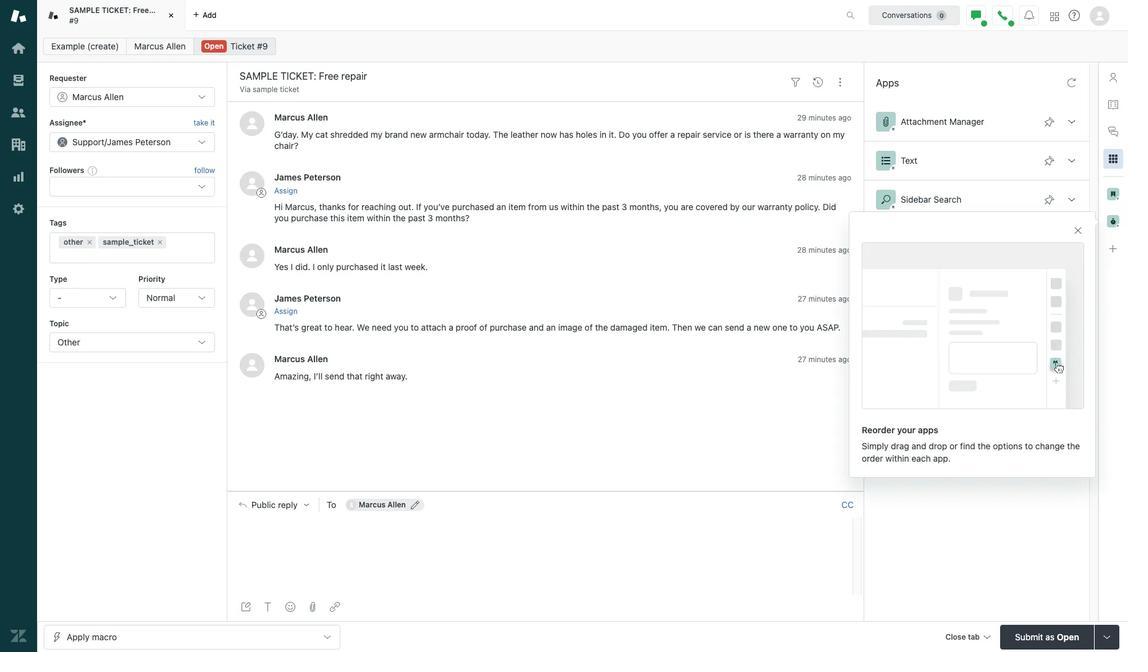 Task type: locate. For each thing, give the bounding box(es) containing it.
main element
[[0, 0, 37, 652]]

marcus allen up did.
[[274, 244, 328, 254]]

1 ago from the top
[[839, 113, 852, 123]]

0 vertical spatial 28 minutes ago
[[798, 173, 852, 183]]

2 assign button from the top
[[274, 306, 298, 317]]

1 horizontal spatial open
[[1057, 631, 1080, 642]]

0 vertical spatial or
[[734, 129, 742, 140]]

g'day.
[[274, 129, 299, 140]]

apps
[[876, 77, 900, 88]]

allen up i'll
[[307, 353, 328, 364]]

away.
[[386, 371, 408, 381]]

2 james peterson link from the top
[[274, 293, 341, 303]]

27 minutes ago down 'asap.'
[[798, 355, 852, 364]]

1 horizontal spatial it
[[381, 261, 386, 272]]

1 avatar image from the top
[[240, 111, 265, 136]]

minutes
[[809, 113, 837, 123], [809, 173, 837, 183], [809, 245, 837, 254], [809, 294, 837, 303], [809, 355, 837, 364]]

tab
[[37, 0, 185, 31]]

marcus allen link down close image
[[126, 38, 194, 55]]

1 horizontal spatial item
[[509, 201, 526, 212]]

0 vertical spatial repair
[[151, 6, 172, 15]]

repair left service
[[678, 129, 701, 140]]

1 horizontal spatial send
[[725, 322, 745, 332]]

1 vertical spatial 28 minutes ago
[[798, 245, 852, 254]]

28 minutes ago up did
[[798, 173, 852, 183]]

james up hi
[[274, 172, 302, 183]]

Subject field
[[237, 69, 782, 83]]

example (create) button
[[43, 38, 127, 55]]

that's great to hear. we need you to attach a proof of purchase and an image of the damaged item. then we can send a new one to you asap.
[[274, 322, 841, 332]]

need
[[372, 322, 392, 332]]

0 vertical spatial within
[[561, 201, 585, 212]]

1 horizontal spatial an
[[546, 322, 556, 332]]

3 down you've
[[428, 212, 433, 223]]

0 horizontal spatial i
[[291, 261, 293, 272]]

1 of from the left
[[480, 322, 488, 332]]

marcus allen for amazing,
[[274, 353, 328, 364]]

1 vertical spatial 3
[[428, 212, 433, 223]]

0 vertical spatial james
[[274, 172, 302, 183]]

customers image
[[11, 104, 27, 121]]

marcus allen down close image
[[134, 41, 186, 51]]

0 vertical spatial james peterson link
[[274, 172, 341, 183]]

item down the for
[[347, 212, 365, 223]]

within
[[561, 201, 585, 212], [367, 212, 391, 223], [886, 453, 910, 464]]

assign button up hi
[[274, 185, 298, 196]]

0 horizontal spatial of
[[480, 322, 488, 332]]

28 minutes ago down did
[[798, 245, 852, 254]]

to
[[325, 322, 333, 332], [411, 322, 419, 332], [790, 322, 798, 332], [1025, 441, 1033, 451]]

marcus allen up my
[[274, 112, 328, 123]]

can
[[708, 322, 723, 332]]

is
[[745, 129, 751, 140]]

repair right free
[[151, 6, 172, 15]]

service
[[703, 129, 732, 140]]

marcus for amazing,
[[274, 353, 305, 364]]

james peterson link up marcus,
[[274, 172, 341, 183]]

it left last
[[381, 261, 386, 272]]

now
[[541, 129, 557, 140]]

james peterson assign
[[274, 172, 341, 195], [274, 293, 341, 316]]

1 vertical spatial and
[[912, 441, 927, 451]]

0 vertical spatial it
[[211, 118, 215, 128]]

0 vertical spatial warranty
[[784, 129, 819, 140]]

27 minutes ago text field down 'asap.'
[[798, 355, 852, 364]]

assign
[[274, 186, 298, 195], [274, 307, 298, 316]]

2 27 minutes ago text field from the top
[[798, 355, 852, 364]]

0 horizontal spatial repair
[[151, 6, 172, 15]]

marcus allen link for yes
[[274, 244, 328, 254]]

amazing,
[[274, 371, 311, 381]]

avatar image
[[240, 111, 265, 136], [240, 171, 265, 196], [240, 243, 265, 268], [240, 292, 265, 317], [240, 353, 265, 378]]

marcus allen link up did.
[[274, 244, 328, 254]]

0 vertical spatial assign
[[274, 186, 298, 195]]

0 horizontal spatial or
[[734, 129, 742, 140]]

27 minutes ago up 'asap.'
[[798, 294, 852, 303]]

marcus up yes
[[274, 244, 305, 254]]

a right the offer
[[671, 129, 675, 140]]

format text image
[[263, 602, 273, 612]]

0 horizontal spatial new
[[411, 129, 427, 140]]

28 minutes ago for yes i did. i only purchased it last week.
[[798, 245, 852, 254]]

2 avatar image from the top
[[240, 171, 265, 196]]

1 assign button from the top
[[274, 185, 298, 196]]

admin image
[[11, 201, 27, 217]]

marcus allen link up my
[[274, 112, 328, 123]]

marcus allen link inside "secondary" element
[[126, 38, 194, 55]]

item
[[509, 201, 526, 212], [347, 212, 365, 223]]

i'll
[[314, 371, 323, 381]]

policy.
[[795, 201, 821, 212]]

james for that's
[[274, 293, 302, 303]]

reporting image
[[11, 169, 27, 185]]

new left one at right
[[754, 322, 770, 332]]

29
[[798, 113, 807, 123]]

each
[[912, 453, 931, 464]]

1 vertical spatial send
[[325, 371, 345, 381]]

0 vertical spatial open
[[204, 41, 224, 51]]

0 horizontal spatial past
[[408, 212, 426, 223]]

are
[[681, 201, 694, 212]]

27 minutes ago text field up 'asap.'
[[798, 294, 852, 303]]

you
[[633, 129, 647, 140], [664, 201, 679, 212], [274, 212, 289, 223], [394, 322, 409, 332], [800, 322, 815, 332]]

1 assign from the top
[[274, 186, 298, 195]]

an left from
[[497, 201, 506, 212]]

of
[[480, 322, 488, 332], [585, 322, 593, 332]]

1 vertical spatial purchased
[[336, 261, 378, 272]]

take it button
[[194, 117, 215, 130]]

marcus up g'day.
[[274, 112, 305, 123]]

you left are
[[664, 201, 679, 212]]

0 horizontal spatial 3
[[428, 212, 433, 223]]

assign button for hi
[[274, 185, 298, 196]]

the right find
[[978, 441, 991, 451]]

1 horizontal spatial 3
[[622, 201, 627, 212]]

1 vertical spatial 27 minutes ago text field
[[798, 355, 852, 364]]

minutes for new
[[809, 294, 837, 303]]

2 james peterson assign from the top
[[274, 293, 341, 316]]

assign up hi
[[274, 186, 298, 195]]

from
[[528, 201, 547, 212]]

my left "brand"
[[371, 129, 383, 140]]

0 vertical spatial new
[[411, 129, 427, 140]]

1 vertical spatial an
[[546, 322, 556, 332]]

within right us
[[561, 201, 585, 212]]

2 28 from the top
[[798, 245, 807, 254]]

holes
[[576, 129, 597, 140]]

27 minutes ago text field for that's great to hear. we need you to attach a proof of purchase and an image of the damaged item. then we can send a new one to you asap.
[[798, 294, 852, 303]]

assign button up 'that's'
[[274, 306, 298, 317]]

2 vertical spatial within
[[886, 453, 910, 464]]

to left change
[[1025, 441, 1033, 451]]

1 27 from the top
[[798, 294, 807, 303]]

0 vertical spatial an
[[497, 201, 506, 212]]

0 vertical spatial james peterson assign
[[274, 172, 341, 195]]

1 vertical spatial peterson
[[304, 293, 341, 303]]

or left is
[[734, 129, 742, 140]]

0 horizontal spatial open
[[204, 41, 224, 51]]

assign button for that's
[[274, 306, 298, 317]]

it
[[211, 118, 215, 128], [381, 261, 386, 272]]

1 vertical spatial it
[[381, 261, 386, 272]]

your
[[898, 425, 916, 435]]

tab containing sample ticket: free repair
[[37, 0, 185, 31]]

0 vertical spatial 28
[[798, 173, 807, 183]]

marcus allen inside "secondary" element
[[134, 41, 186, 51]]

1 peterson from the top
[[304, 172, 341, 183]]

1 28 from the top
[[798, 173, 807, 183]]

1 vertical spatial james peterson assign
[[274, 293, 341, 316]]

purchased inside hi marcus, thanks for reaching out. if you've purchased an item from us within the past 3 months, you are covered by our warranty policy. did you purchase this item within the past 3 months?
[[452, 201, 494, 212]]

past down if
[[408, 212, 426, 223]]

27 minutes ago text field
[[798, 294, 852, 303], [798, 355, 852, 364]]

29 minutes ago
[[798, 113, 852, 123]]

the right us
[[587, 201, 600, 212]]

3 left the months,
[[622, 201, 627, 212]]

1 horizontal spatial past
[[602, 201, 620, 212]]

marcus allen link
[[126, 38, 194, 55], [274, 112, 328, 123], [274, 244, 328, 254], [274, 353, 328, 364]]

1 28 minutes ago from the top
[[798, 173, 852, 183]]

minutes down 'asap.'
[[809, 355, 837, 364]]

1 vertical spatial warranty
[[758, 201, 793, 212]]

did.
[[295, 261, 310, 272]]

purchased right only at the top left
[[336, 261, 378, 272]]

1 horizontal spatial or
[[950, 441, 958, 451]]

app.
[[934, 453, 951, 464]]

4 minutes from the top
[[809, 294, 837, 303]]

marcus down free
[[134, 41, 164, 51]]

purchase
[[291, 212, 328, 223], [490, 322, 527, 332]]

0 horizontal spatial it
[[211, 118, 215, 128]]

allen for amazing,
[[307, 353, 328, 364]]

of right image
[[585, 322, 593, 332]]

0 vertical spatial 27 minutes ago
[[798, 294, 852, 303]]

2 peterson from the top
[[304, 293, 341, 303]]

and
[[529, 322, 544, 332], [912, 441, 927, 451]]

an left image
[[546, 322, 556, 332]]

2 27 minutes ago from the top
[[798, 355, 852, 364]]

5 ago from the top
[[839, 355, 852, 364]]

i right did.
[[313, 261, 315, 272]]

28 down policy.
[[798, 245, 807, 254]]

allen up cat
[[307, 112, 328, 123]]

0 vertical spatial past
[[602, 201, 620, 212]]

conversations
[[882, 10, 932, 19]]

3 ago from the top
[[839, 245, 852, 254]]

peterson up great
[[304, 293, 341, 303]]

take
[[194, 118, 208, 128]]

1 james peterson link from the top
[[274, 172, 341, 183]]

allen for yes
[[307, 244, 328, 254]]

james peterson assign for marcus,
[[274, 172, 341, 195]]

28 up policy.
[[798, 173, 807, 183]]

new inside g'day. my cat shredded my brand new armchair today. the leather now has holes in it. do you offer a repair service or is there a warranty on my chair?
[[411, 129, 427, 140]]

1 vertical spatial or
[[950, 441, 958, 451]]

3 avatar image from the top
[[240, 243, 265, 268]]

item left from
[[509, 201, 526, 212]]

ago for did
[[839, 173, 852, 183]]

apps image
[[1109, 154, 1119, 164]]

send right i'll
[[325, 371, 345, 381]]

change
[[1036, 441, 1065, 451]]

james peterson link
[[274, 172, 341, 183], [274, 293, 341, 303]]

james peterson assign for great
[[274, 293, 341, 316]]

27 for amazing, i'll send that right away.
[[798, 355, 807, 364]]

reaching
[[362, 201, 396, 212]]

and up each
[[912, 441, 927, 451]]

1 horizontal spatial and
[[912, 441, 927, 451]]

past left the months,
[[602, 201, 620, 212]]

0 horizontal spatial an
[[497, 201, 506, 212]]

draft mode image
[[241, 602, 251, 612]]

insert emojis image
[[286, 602, 295, 612]]

warranty right our
[[758, 201, 793, 212]]

0 vertical spatial assign button
[[274, 185, 298, 196]]

we
[[695, 322, 706, 332]]

drag
[[891, 441, 910, 451]]

marcus inside "secondary" element
[[134, 41, 164, 51]]

james peterson assign up great
[[274, 293, 341, 316]]

open
[[204, 41, 224, 51], [1057, 631, 1080, 642]]

4 avatar image from the top
[[240, 292, 265, 317]]

0 horizontal spatial send
[[325, 371, 345, 381]]

peterson
[[304, 172, 341, 183], [304, 293, 341, 303]]

james peterson assign up marcus,
[[274, 172, 341, 195]]

asap.
[[817, 322, 841, 332]]

to left hear.
[[325, 322, 333, 332]]

minutes up 'asap.'
[[809, 294, 837, 303]]

0 horizontal spatial my
[[371, 129, 383, 140]]

1 vertical spatial 27
[[798, 355, 807, 364]]

0 horizontal spatial and
[[529, 322, 544, 332]]

marcus up amazing,
[[274, 353, 305, 364]]

marcus allen link for amazing,
[[274, 353, 328, 364]]

or inside reorder your apps simply drag and drop or find the options to change the order within each app.
[[950, 441, 958, 451]]

hear.
[[335, 322, 355, 332]]

edit user image
[[411, 501, 420, 509]]

follow button
[[194, 165, 215, 176]]

4 ago from the top
[[839, 294, 852, 303]]

or left find
[[950, 441, 958, 451]]

new
[[411, 129, 427, 140], [754, 322, 770, 332]]

minutes down did
[[809, 245, 837, 254]]

1 vertical spatial open
[[1057, 631, 1080, 642]]

1 james from the top
[[274, 172, 302, 183]]

ago for a
[[839, 113, 852, 123]]

and inside conversationlabel log
[[529, 322, 544, 332]]

28 minutes ago for hi marcus, thanks for reaching out. if you've purchased an item from us within the past 3 months, you are covered by our warranty policy. did you purchase this item within the past 3 months?
[[798, 173, 852, 183]]

1 horizontal spatial my
[[833, 129, 845, 140]]

organizations image
[[11, 137, 27, 153]]

0 vertical spatial 27 minutes ago text field
[[798, 294, 852, 303]]

armchair
[[429, 129, 464, 140]]

i right yes
[[291, 261, 293, 272]]

damaged
[[611, 322, 648, 332]]

marcus allen up amazing,
[[274, 353, 328, 364]]

to right one at right
[[790, 322, 798, 332]]

0 vertical spatial 27
[[798, 294, 807, 303]]

2 assign from the top
[[274, 307, 298, 316]]

2 horizontal spatial within
[[886, 453, 910, 464]]

zendesk products image
[[1051, 12, 1059, 21]]

0 vertical spatial purchase
[[291, 212, 328, 223]]

1 james peterson assign from the top
[[274, 172, 341, 195]]

2 27 from the top
[[798, 355, 807, 364]]

5 avatar image from the top
[[240, 353, 265, 378]]

within down the 'drag'
[[886, 453, 910, 464]]

1 horizontal spatial repair
[[678, 129, 701, 140]]

1 horizontal spatial within
[[561, 201, 585, 212]]

0 horizontal spatial purchase
[[291, 212, 328, 223]]

has
[[560, 129, 574, 140]]

minutes up did
[[809, 173, 837, 183]]

of right "proof"
[[480, 322, 488, 332]]

peterson for thanks
[[304, 172, 341, 183]]

send right can
[[725, 322, 745, 332]]

1 vertical spatial new
[[754, 322, 770, 332]]

allen up only at the top left
[[307, 244, 328, 254]]

on
[[821, 129, 831, 140]]

2 minutes from the top
[[809, 173, 837, 183]]

you've
[[424, 201, 450, 212]]

0 horizontal spatial item
[[347, 212, 365, 223]]

2 ago from the top
[[839, 173, 852, 183]]

marcus for g'day.
[[274, 112, 305, 123]]

within down reaching
[[367, 212, 391, 223]]

james up 'that's'
[[274, 293, 302, 303]]

0 vertical spatial item
[[509, 201, 526, 212]]

last
[[388, 261, 402, 272]]

great
[[301, 322, 322, 332]]

1 vertical spatial assign button
[[274, 306, 298, 317]]

sample
[[69, 6, 100, 15]]

this
[[330, 212, 345, 223]]

marcus allen link up amazing,
[[274, 353, 328, 364]]

marcus allen link for g'day.
[[274, 112, 328, 123]]

i
[[291, 261, 293, 272], [313, 261, 315, 272]]

purchase right "proof"
[[490, 322, 527, 332]]

1 horizontal spatial purchased
[[452, 201, 494, 212]]

and left image
[[529, 322, 544, 332]]

peterson up the thanks
[[304, 172, 341, 183]]

purchase down marcus,
[[291, 212, 328, 223]]

assign up 'that's'
[[274, 307, 298, 316]]

our
[[742, 201, 756, 212]]

my right on
[[833, 129, 845, 140]]

2 james from the top
[[274, 293, 302, 303]]

the right change
[[1068, 441, 1080, 451]]

1 vertical spatial 27 minutes ago
[[798, 355, 852, 364]]

27 minutes ago for that's great to hear. we need you to attach a proof of purchase and an image of the damaged item. then we can send a new one to you asap.
[[798, 294, 852, 303]]

27 minutes ago for amazing, i'll send that right away.
[[798, 355, 852, 364]]

ago
[[839, 113, 852, 123], [839, 173, 852, 183], [839, 245, 852, 254], [839, 294, 852, 303], [839, 355, 852, 364]]

marcus right marcus.allen@example.com icon
[[359, 500, 386, 509]]

1 horizontal spatial of
[[585, 322, 593, 332]]

did
[[823, 201, 837, 212]]

1 vertical spatial james
[[274, 293, 302, 303]]

minutes up on
[[809, 113, 837, 123]]

secondary element
[[37, 34, 1129, 59]]

1 horizontal spatial i
[[313, 261, 315, 272]]

1 minutes from the top
[[809, 113, 837, 123]]

27 minutes ago text field for amazing, i'll send that right away.
[[798, 355, 852, 364]]

new right "brand"
[[411, 129, 427, 140]]

week.
[[405, 261, 428, 272]]

sample ticket: free repair #9
[[69, 6, 172, 25]]

the down out.
[[393, 212, 406, 223]]

1 vertical spatial repair
[[678, 129, 701, 140]]

via
[[240, 85, 251, 94]]

today.
[[467, 129, 491, 140]]

2 28 minutes ago from the top
[[798, 245, 852, 254]]

1 vertical spatial purchase
[[490, 322, 527, 332]]

0 vertical spatial peterson
[[304, 172, 341, 183]]

5 minutes from the top
[[809, 355, 837, 364]]

purchased up "months?"
[[452, 201, 494, 212]]

1 vertical spatial james peterson link
[[274, 293, 341, 303]]

1 27 minutes ago text field from the top
[[798, 294, 852, 303]]

1 vertical spatial 28
[[798, 245, 807, 254]]

my
[[301, 129, 313, 140]]

0 vertical spatial and
[[529, 322, 544, 332]]

it right take on the top
[[211, 118, 215, 128]]

sample
[[253, 85, 278, 94]]

you right do
[[633, 129, 647, 140]]

0 vertical spatial purchased
[[452, 201, 494, 212]]

1 27 minutes ago from the top
[[798, 294, 852, 303]]

1 vertical spatial assign
[[274, 307, 298, 316]]

warranty down 29
[[784, 129, 819, 140]]

james peterson link up great
[[274, 293, 341, 303]]

allen down close image
[[166, 41, 186, 51]]

0 horizontal spatial within
[[367, 212, 391, 223]]

covered
[[696, 201, 728, 212]]

the
[[587, 201, 600, 212], [393, 212, 406, 223], [595, 322, 608, 332], [978, 441, 991, 451], [1068, 441, 1080, 451]]



Task type: describe. For each thing, give the bounding box(es) containing it.
as
[[1046, 631, 1055, 642]]

you right need
[[394, 322, 409, 332]]

customer context image
[[1109, 72, 1119, 82]]

marcus allen for yes
[[274, 244, 328, 254]]

avatar image for amazing,
[[240, 353, 265, 378]]

and inside reorder your apps simply drag and drop or find the options to change the order within each app.
[[912, 441, 927, 451]]

it inside conversationlabel log
[[381, 261, 386, 272]]

warranty inside hi marcus, thanks for reaching out. if you've purchased an item from us within the past 3 months, you are covered by our warranty policy. did you purchase this item within the past 3 months?
[[758, 201, 793, 212]]

assign for hi
[[274, 186, 298, 195]]

a right there
[[777, 129, 781, 140]]

marcus,
[[285, 201, 317, 212]]

tabs tab list
[[37, 0, 834, 31]]

0 vertical spatial 3
[[622, 201, 627, 212]]

(create)
[[87, 41, 119, 51]]

you inside g'day. my cat shredded my brand new armchair today. the leather now has holes in it. do you offer a repair service or is there a warranty on my chair?
[[633, 129, 647, 140]]

chair?
[[274, 141, 299, 151]]

bookmarks image
[[1108, 188, 1120, 200]]

g'day. my cat shredded my brand new armchair today. the leather now has holes in it. do you offer a repair service or is there a warranty on my chair?
[[274, 129, 845, 151]]

repair inside g'day. my cat shredded my brand new armchair today. the leather now has holes in it. do you offer a repair service or is there a warranty on my chair?
[[678, 129, 701, 140]]

close image
[[165, 9, 177, 22]]

there
[[754, 129, 774, 140]]

minutes for a
[[809, 113, 837, 123]]

if
[[416, 201, 422, 212]]

1 vertical spatial within
[[367, 212, 391, 223]]

image
[[558, 322, 583, 332]]

normal button
[[138, 288, 215, 308]]

james peterson link for marcus,
[[274, 172, 341, 183]]

you down hi
[[274, 212, 289, 223]]

simply
[[862, 441, 889, 451]]

proof
[[456, 322, 477, 332]]

by
[[730, 201, 740, 212]]

zendesk image
[[11, 628, 27, 644]]

apps
[[918, 425, 939, 435]]

for
[[348, 201, 359, 212]]

to
[[327, 499, 336, 510]]

28 for yes i did. i only purchased it last week.
[[798, 245, 807, 254]]

open link
[[193, 38, 276, 55]]

shredded
[[330, 129, 368, 140]]

28 minutes ago text field
[[798, 245, 852, 254]]

a left "proof"
[[449, 322, 454, 332]]

a left one at right
[[747, 322, 752, 332]]

find
[[961, 441, 976, 451]]

attach
[[421, 322, 446, 332]]

time tracking image
[[1108, 215, 1120, 227]]

james for hi
[[274, 172, 302, 183]]

1 i from the left
[[291, 261, 293, 272]]

james peterson link for great
[[274, 293, 341, 303]]

that
[[347, 371, 363, 381]]

cc
[[842, 499, 854, 510]]

that's
[[274, 322, 299, 332]]

hi marcus, thanks for reaching out. if you've purchased an item from us within the past 3 months, you are covered by our warranty policy. did you purchase this item within the past 3 months?
[[274, 201, 839, 223]]

get help image
[[1069, 10, 1080, 21]]

in
[[600, 129, 607, 140]]

yes
[[274, 261, 289, 272]]

allen left edit user icon
[[388, 500, 406, 509]]

allen for g'day.
[[307, 112, 328, 123]]

out.
[[398, 201, 414, 212]]

purchase inside hi marcus, thanks for reaching out. if you've purchased an item from us within the past 3 months, you are covered by our warranty policy. did you purchase this item within the past 3 months?
[[291, 212, 328, 223]]

thanks
[[319, 201, 346, 212]]

28 for hi marcus, thanks for reaching out. if you've purchased an item from us within the past 3 months, you are covered by our warranty policy. did you purchase this item within the past 3 months?
[[798, 173, 807, 183]]

zendesk support image
[[11, 8, 27, 24]]

1 my from the left
[[371, 129, 383, 140]]

27 for that's great to hear. we need you to attach a proof of purchase and an image of the damaged item. then we can send a new one to you asap.
[[798, 294, 807, 303]]

1 vertical spatial past
[[408, 212, 426, 223]]

repair inside sample ticket: free repair #9
[[151, 6, 172, 15]]

2 of from the left
[[585, 322, 593, 332]]

1 horizontal spatial new
[[754, 322, 770, 332]]

months,
[[630, 201, 662, 212]]

leather
[[511, 129, 539, 140]]

warranty inside g'day. my cat shredded my brand new armchair today. the leather now has holes in it. do you offer a repair service or is there a warranty on my chair?
[[784, 129, 819, 140]]

ago for new
[[839, 294, 852, 303]]

only
[[317, 261, 334, 272]]

to left attach
[[411, 322, 419, 332]]

1 vertical spatial item
[[347, 212, 365, 223]]

close image
[[1074, 226, 1083, 235]]

the left damaged
[[595, 322, 608, 332]]

29 minutes ago text field
[[798, 113, 852, 123]]

options
[[993, 441, 1023, 451]]

reorder your apps simply drag and drop or find the options to change the order within each app.
[[862, 425, 1080, 464]]

within inside reorder your apps simply drag and drop or find the options to change the order within each app.
[[886, 453, 910, 464]]

item.
[[650, 322, 670, 332]]

3 minutes from the top
[[809, 245, 837, 254]]

drop
[[929, 441, 948, 451]]

allen inside "secondary" element
[[166, 41, 186, 51]]

open inside "secondary" element
[[204, 41, 224, 51]]

0 vertical spatial send
[[725, 322, 745, 332]]

free
[[133, 6, 149, 15]]

take it
[[194, 118, 215, 128]]

offer
[[649, 129, 668, 140]]

cat
[[316, 129, 328, 140]]

cc button
[[842, 499, 854, 510]]

it.
[[609, 129, 617, 140]]

submit
[[1015, 631, 1044, 642]]

brand
[[385, 129, 408, 140]]

one
[[773, 322, 788, 332]]

amazing, i'll send that right away.
[[274, 371, 408, 381]]

views image
[[11, 72, 27, 88]]

events image
[[813, 77, 823, 87]]

knowledge image
[[1109, 100, 1119, 109]]

add link (cmd k) image
[[330, 602, 340, 612]]

the
[[493, 129, 508, 140]]

marcus.allen@example.com image
[[347, 500, 356, 510]]

2 i from the left
[[313, 261, 315, 272]]

marcus allen right marcus.allen@example.com icon
[[359, 500, 406, 509]]

example (create)
[[51, 41, 119, 51]]

normal
[[146, 292, 175, 303]]

priority
[[138, 274, 165, 283]]

it inside button
[[211, 118, 215, 128]]

1 horizontal spatial purchase
[[490, 322, 527, 332]]

order
[[862, 453, 884, 464]]

yes i did. i only purchased it last week.
[[274, 261, 428, 272]]

marcus allen for g'day.
[[274, 112, 328, 123]]

or inside g'day. my cat shredded my brand new armchair today. the leather now has holes in it. do you offer a repair service or is there a warranty on my chair?
[[734, 129, 742, 140]]

hi
[[274, 201, 283, 212]]

example
[[51, 41, 85, 51]]

do
[[619, 129, 630, 140]]

submit as open
[[1015, 631, 1080, 642]]

- button
[[49, 288, 126, 308]]

right
[[365, 371, 383, 381]]

#9
[[69, 16, 79, 25]]

get started image
[[11, 40, 27, 56]]

ticket:
[[102, 6, 131, 15]]

ticket
[[280, 85, 299, 94]]

we
[[357, 322, 370, 332]]

peterson for to
[[304, 293, 341, 303]]

reorder your apps dialog
[[849, 211, 1096, 478]]

28 minutes ago text field
[[798, 173, 852, 183]]

via sample ticket
[[240, 85, 299, 94]]

you left 'asap.'
[[800, 322, 815, 332]]

marcus for yes
[[274, 244, 305, 254]]

type
[[49, 274, 67, 283]]

follow
[[194, 166, 215, 175]]

assign for that's
[[274, 307, 298, 316]]

minutes for did
[[809, 173, 837, 183]]

to inside reorder your apps simply drag and drop or find the options to change the order within each app.
[[1025, 441, 1033, 451]]

avatar image for g'day.
[[240, 111, 265, 136]]

0 horizontal spatial purchased
[[336, 261, 378, 272]]

-
[[57, 292, 61, 303]]

2 my from the left
[[833, 129, 845, 140]]

add attachment image
[[308, 602, 318, 612]]

conversationlabel log
[[227, 102, 864, 491]]

avatar image for yes
[[240, 243, 265, 268]]

an inside hi marcus, thanks for reaching out. if you've purchased an item from us within the past 3 months, you are covered by our warranty policy. did you purchase this item within the past 3 months?
[[497, 201, 506, 212]]



Task type: vqa. For each thing, say whether or not it's contained in the screenshot.
'Conversations integrations'
no



